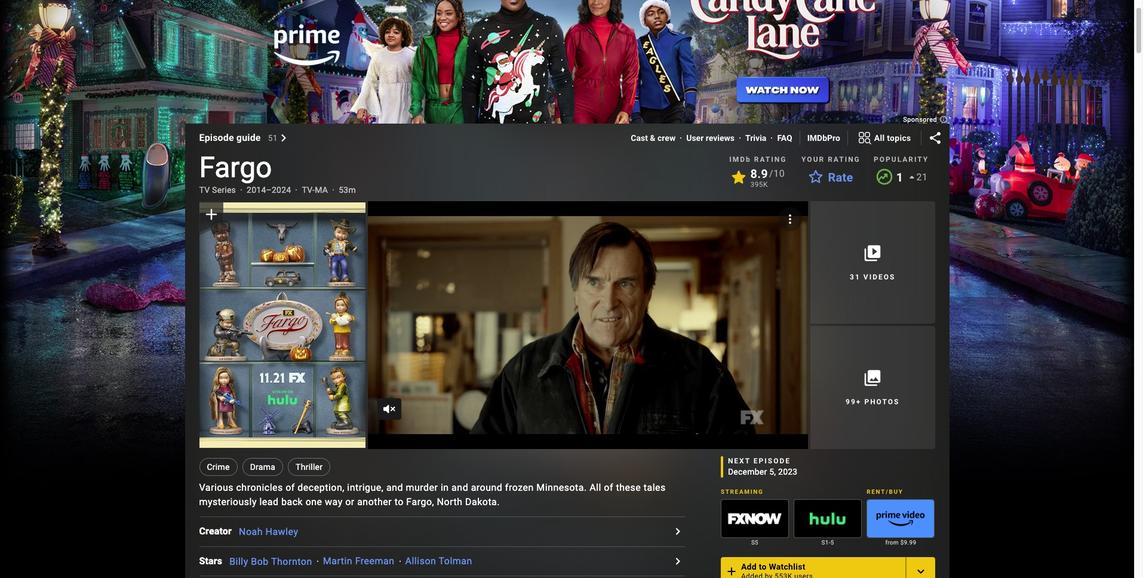 Task type: describe. For each thing, give the bounding box(es) containing it.
lead
[[259, 496, 279, 508]]

21
[[916, 171, 928, 183]]

tolman
[[439, 556, 472, 567]]

volume off image
[[382, 402, 396, 416]]

imdb
[[729, 155, 751, 164]]

topics
[[887, 133, 911, 143]]

deception,
[[298, 482, 345, 493]]

watch on fxnow image
[[721, 500, 788, 537]]

add title to another list image
[[913, 564, 928, 578]]

or
[[345, 496, 355, 508]]

see full cast and crew image
[[671, 554, 685, 569]]

1
[[896, 170, 903, 185]]

tv
[[199, 185, 210, 195]]

trivia
[[745, 133, 766, 143]]

stars button
[[199, 554, 229, 569]]

31 videos
[[850, 273, 895, 281]]

thornton
[[271, 556, 312, 567]]

crew
[[658, 133, 676, 143]]

december
[[728, 467, 767, 476]]

watch on hulu image
[[794, 500, 861, 537]]

all inside various chronicles of deception, intrigue, and murder in and around frozen minnesota. all of these tales mysteriously lead back one way or another to fargo, north dakota.
[[590, 482, 601, 493]]

99+
[[846, 398, 861, 406]]

rate
[[828, 170, 853, 185]]

chronicles
[[236, 482, 283, 493]]

stars
[[199, 555, 222, 567]]

intrigue,
[[347, 482, 384, 493]]

user reviews button
[[686, 132, 735, 144]]

creator button
[[199, 525, 239, 539]]

these
[[616, 482, 641, 493]]

various
[[199, 482, 234, 493]]

watch official trailer - season 5 element
[[368, 201, 808, 449]]

video autoplay preference image
[[783, 212, 797, 226]]

group for s5
[[721, 499, 789, 538]]

all topics button
[[848, 128, 921, 148]]

group for s1-5
[[794, 499, 862, 538]]

user
[[686, 133, 704, 143]]

s5
[[751, 539, 758, 546]]

see full cast and crew image
[[671, 525, 685, 539]]

tv series
[[199, 185, 236, 195]]

99+ photos button
[[810, 326, 935, 449]]

thriller button
[[288, 458, 330, 476]]

episode
[[199, 132, 234, 143]]

tales
[[644, 482, 666, 493]]

chevron right inline image
[[280, 134, 287, 142]]

from $9.99
[[885, 539, 916, 546]]

cast & crew
[[631, 133, 676, 143]]

allison tolman button
[[405, 556, 472, 567]]

8.9
[[750, 167, 768, 181]]

from
[[885, 539, 899, 546]]

frozen
[[505, 482, 534, 493]]

395k
[[750, 180, 768, 189]]

$9.99
[[900, 539, 916, 546]]

guide
[[236, 132, 261, 143]]

another
[[357, 496, 392, 508]]

streaming
[[721, 488, 764, 495]]

freeman
[[355, 556, 394, 567]]

add to watchlist button
[[721, 557, 906, 578]]

51
[[268, 133, 278, 143]]

ma
[[315, 185, 328, 195]]

murder
[[406, 482, 438, 493]]

all inside all topics button
[[874, 133, 885, 143]]

photos
[[864, 398, 900, 406]]

dakota.
[[465, 496, 500, 508]]

tv-
[[302, 185, 315, 195]]

your rating
[[802, 155, 860, 164]]

add image
[[724, 564, 739, 578]]

2014–2024
[[247, 185, 291, 195]]

minnesota.
[[536, 482, 587, 493]]

your
[[802, 155, 825, 164]]

s1-5
[[822, 539, 834, 546]]



Task type: vqa. For each thing, say whether or not it's contained in the screenshot.
THE ADVERTISEMENT element
no



Task type: locate. For each thing, give the bounding box(es) containing it.
1 of from the left
[[286, 482, 295, 493]]

0 horizontal spatial to
[[395, 496, 404, 508]]

rent/buy
[[867, 488, 903, 495]]

watch on prime video image
[[867, 500, 934, 537]]

2023
[[778, 467, 798, 476]]

trivia button
[[745, 132, 766, 144]]

8.9 / 10 395k
[[750, 167, 785, 189]]

1 horizontal spatial and
[[452, 482, 468, 493]]

categories image
[[857, 131, 872, 145]]

1 rating from the left
[[754, 155, 787, 164]]

reviews
[[706, 133, 735, 143]]

noah
[[239, 526, 263, 537]]

all
[[874, 133, 885, 143], [590, 482, 601, 493]]

cast
[[631, 133, 648, 143]]

user reviews
[[686, 133, 735, 143]]

fargo
[[199, 150, 272, 185]]

1 vertical spatial to
[[759, 562, 767, 571]]

videos
[[863, 273, 895, 281]]

1 horizontal spatial of
[[604, 482, 613, 493]]

martin
[[323, 556, 352, 567]]

rate button
[[802, 167, 860, 188]]

thriller
[[296, 462, 323, 472]]

2 rating from the left
[[828, 155, 860, 164]]

hawley
[[265, 526, 298, 537]]

imdb rating
[[729, 155, 787, 164]]

0 horizontal spatial and
[[386, 482, 403, 493]]

noah hawley button
[[239, 526, 298, 537]]

s1-5 link
[[794, 538, 862, 548]]

&
[[650, 133, 655, 143]]

5
[[831, 539, 834, 546]]

2 of from the left
[[604, 482, 613, 493]]

rating up /
[[754, 155, 787, 164]]

1 and from the left
[[386, 482, 403, 493]]

martin freeman
[[323, 556, 394, 567]]

to left fargo,
[[395, 496, 404, 508]]

2 and from the left
[[452, 482, 468, 493]]

5,
[[769, 467, 776, 476]]

crime button
[[199, 458, 238, 476]]

allison tolman
[[405, 556, 472, 567]]

and up "another"
[[386, 482, 403, 493]]

all left these
[[590, 482, 601, 493]]

2014–2024 button
[[247, 184, 291, 196]]

way
[[325, 496, 343, 508]]

arrow drop up image
[[904, 170, 919, 185]]

series
[[212, 185, 236, 195]]

imdbpro
[[807, 133, 840, 143]]

s5 link
[[721, 538, 789, 548]]

noah hawley
[[239, 526, 298, 537]]

rating
[[754, 155, 787, 164], [828, 155, 860, 164]]

billy bob thornton
[[229, 556, 312, 567]]

to
[[395, 496, 404, 508], [759, 562, 767, 571]]

back
[[281, 496, 303, 508]]

to inside various chronicles of deception, intrigue, and murder in and around frozen minnesota. all of these tales mysteriously lead back one way or another to fargo, north dakota.
[[395, 496, 404, 508]]

s5 group
[[721, 499, 789, 548]]

to right add at the right bottom of page
[[759, 562, 767, 571]]

1 horizontal spatial to
[[759, 562, 767, 571]]

in
[[441, 482, 449, 493]]

tv-ma button
[[302, 184, 328, 196]]

all right "categories" image on the right top of the page
[[874, 133, 885, 143]]

of up back
[[286, 482, 295, 493]]

faq button
[[777, 132, 792, 144]]

rating for your rating
[[828, 155, 860, 164]]

and
[[386, 482, 403, 493], [452, 482, 468, 493]]

0 horizontal spatial of
[[286, 482, 295, 493]]

sponsored
[[903, 116, 939, 124]]

various chronicles of deception, intrigue, and murder in and around frozen minnesota. all of these tales mysteriously lead back one way or another to fargo, north dakota.
[[199, 482, 666, 508]]

martin freeman button
[[323, 556, 394, 567]]

10
[[773, 168, 785, 179]]

mysteriously
[[199, 496, 257, 508]]

0 horizontal spatial rating
[[754, 155, 787, 164]]

north
[[437, 496, 463, 508]]

/
[[769, 168, 773, 179]]

rating up rate
[[828, 155, 860, 164]]

1 horizontal spatial all
[[874, 133, 885, 143]]

from $9.99 link
[[867, 538, 935, 548]]

s1-5 group
[[794, 499, 862, 548]]

watchlist
[[769, 562, 805, 571]]

0 vertical spatial to
[[395, 496, 404, 508]]

rating for imdb rating
[[754, 155, 787, 164]]

episode guide
[[199, 132, 261, 143]]

tv-ma
[[302, 185, 328, 195]]

next
[[728, 457, 751, 465]]

group for from $9.99
[[867, 499, 935, 538]]

video player application
[[368, 201, 808, 449]]

group
[[368, 201, 808, 449], [199, 201, 365, 449], [721, 499, 789, 538], [794, 499, 862, 538], [867, 499, 935, 538]]

all topics
[[874, 133, 911, 143]]

and right in
[[452, 482, 468, 493]]

31
[[850, 273, 860, 281]]

share on social media image
[[928, 131, 942, 145]]

allison
[[405, 556, 436, 567]]

drama button
[[242, 458, 283, 476]]

s1-
[[822, 539, 831, 546]]

crime
[[207, 462, 230, 472]]

from $9.99 group
[[867, 499, 935, 548]]

add
[[741, 562, 757, 571]]

of
[[286, 482, 295, 493], [604, 482, 613, 493]]

of left these
[[604, 482, 613, 493]]

1 horizontal spatial rating
[[828, 155, 860, 164]]

0 vertical spatial all
[[874, 133, 885, 143]]

fargo,
[[406, 496, 434, 508]]

episode
[[754, 457, 791, 465]]

around
[[471, 482, 502, 493]]

billy bob thornton button
[[229, 556, 312, 567]]

to inside the 'add to watchlist' button
[[759, 562, 767, 571]]

fargo (2014) image
[[199, 202, 365, 448]]

0 horizontal spatial all
[[590, 482, 601, 493]]

1 vertical spatial all
[[590, 482, 601, 493]]

faq
[[777, 133, 792, 143]]

imdbpro button
[[807, 132, 840, 144]]

53m
[[339, 185, 356, 195]]

creator
[[199, 526, 232, 537]]

popularity
[[874, 155, 929, 164]]

add to watchlist
[[741, 562, 805, 571]]

various chronicles of deception, intrigue, and murder in and around frozen minnesota. all of these tales mysteriously lead back one way or another to fargo, north dakota. image
[[368, 201, 808, 449]]



